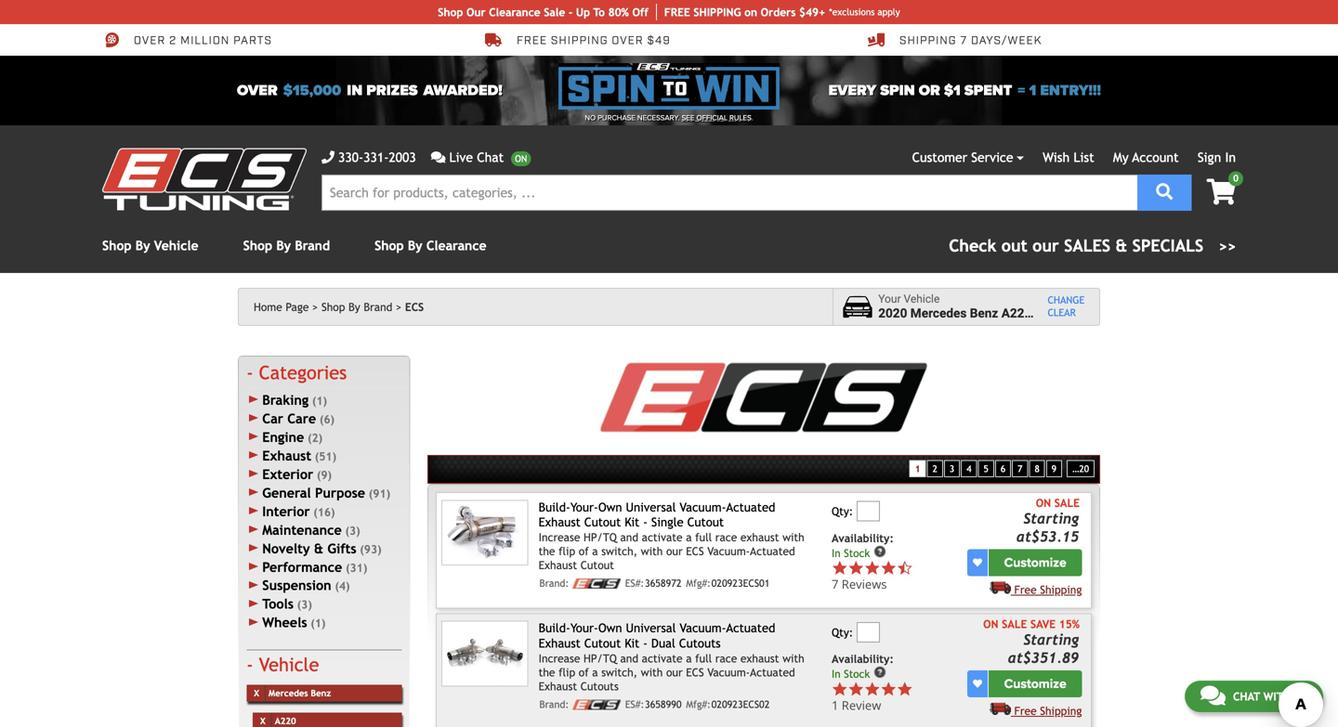 Task type: locate. For each thing, give the bounding box(es) containing it.
switch, for 7 reviews
[[602, 545, 638, 558]]

switch, inside build-your-own universal vacuum-actuated exhaust cutout kit - dual cutouts increase hp/tq and activate a full race exhaust with the flip of a switch, with our ecs vacuum-actuated exhaust cutouts
[[602, 667, 638, 680]]

1 build- from the top
[[539, 500, 571, 515]]

1 link
[[910, 461, 927, 478]]

exhaust
[[741, 531, 780, 544], [741, 653, 780, 666]]

2 vertical spatial in
[[832, 669, 841, 681]]

availability: for reviews
[[832, 532, 894, 545]]

(9)
[[317, 469, 332, 482]]

shipping down $351.89
[[1041, 705, 1083, 718]]

1 starting from the top
[[1024, 511, 1080, 528]]

activate inside build-your-own universal vacuum-actuated exhaust cutout kit - single cutout increase hp/tq and activate a full race exhaust with the flip of a switch, with our ecs vacuum-actuated exhaust cutout
[[642, 531, 683, 544]]

0 vertical spatial full
[[696, 531, 712, 544]]

and inside build-your-own universal vacuum-actuated exhaust cutout kit - dual cutouts increase hp/tq and activate a full race exhaust with the flip of a switch, with our ecs vacuum-actuated exhaust cutouts
[[621, 653, 639, 666]]

flip right es#3658972 - 020923ecs01 -  build-your-own universal vacuum-actuated exhaust cutout kit - single cutout - increase hp/tq and activate a full race exhaust with the flip of a switch, with our ecs vacuum-actuated exhaust cutout - ecs - audi bmw volkswagen mercedes benz mini porsche image
[[559, 545, 576, 558]]

1 vertical spatial -
[[644, 516, 648, 530]]

0 vertical spatial build-
[[539, 500, 571, 515]]

4
[[967, 464, 972, 475]]

1 vertical spatial shipping
[[1041, 584, 1083, 597]]

sales & specials link
[[950, 233, 1237, 258]]

build- inside build-your-own universal vacuum-actuated exhaust cutout kit - dual cutouts increase hp/tq and activate a full race exhaust with the flip of a switch, with our ecs vacuum-actuated exhaust cutouts
[[539, 622, 571, 636]]

ecs for 7 reviews
[[686, 545, 704, 558]]

2 customize from the top
[[1005, 677, 1067, 692]]

availability: in stock
[[832, 532, 894, 560], [832, 653, 894, 681]]

1 availability: from the top
[[832, 532, 894, 545]]

sale for on sale save 15%
[[1002, 618, 1028, 631]]

in
[[1226, 150, 1237, 165], [832, 547, 841, 560], [832, 669, 841, 681]]

1 brand: from the top
[[540, 578, 569, 590]]

flip right es#3658990 - 020923ecs02 - build-your-own universal vacuum-actuated exhaust cutout kit - dual cutouts - increase hp/tq and activate a full race exhaust with the flip of a switch, with our ecs vacuum-actuated exhaust cutouts - ecs - audi bmw volkswagen mercedes benz mini porsche image
[[559, 667, 576, 680]]

es#: left 3658972
[[625, 578, 645, 590]]

own inside build-your-own universal vacuum-actuated exhaust cutout kit - dual cutouts increase hp/tq and activate a full race exhaust with the flip of a switch, with our ecs vacuum-actuated exhaust cutouts
[[599, 622, 623, 636]]

2 vertical spatial 7
[[832, 576, 839, 593]]

es#3658972 - 020923ecs01 -  build-your-own universal vacuum-actuated exhaust cutout kit - single cutout - increase hp/tq and activate a full race exhaust with the flip of a switch, with our ecs vacuum-actuated exhaust cutout - ecs - audi bmw volkswagen mercedes benz mini porsche image
[[441, 500, 529, 566]]

6
[[1001, 464, 1006, 475]]

exhaust up the 020923ecs01
[[741, 531, 780, 544]]

change clear
[[1048, 295, 1085, 319]]

2 customize link from the top
[[989, 671, 1083, 698]]

cutout left dual
[[585, 637, 621, 651]]

ecs down shop by clearance
[[405, 301, 424, 314]]

my
[[1114, 150, 1129, 165]]

customer service button
[[913, 148, 1025, 167]]

ecs - corporate logo image for 1 review
[[573, 700, 621, 711]]

stock left question sign icon
[[844, 669, 870, 681]]

0 vertical spatial 2
[[169, 33, 177, 48]]

race
[[716, 531, 738, 544], [716, 653, 738, 666]]

shipping up 15%
[[1041, 584, 1083, 597]]

1 availability: in stock from the top
[[832, 532, 894, 560]]

full inside build-your-own universal vacuum-actuated exhaust cutout kit - single cutout increase hp/tq and activate a full race exhaust with the flip of a switch, with our ecs vacuum-actuated exhaust cutout
[[696, 531, 712, 544]]

2 increase from the top
[[539, 653, 581, 666]]

increase inside build-your-own universal vacuum-actuated exhaust cutout kit - dual cutouts increase hp/tq and activate a full race exhaust with the flip of a switch, with our ecs vacuum-actuated exhaust cutouts
[[539, 653, 581, 666]]

universal inside build-your-own universal vacuum-actuated exhaust cutout kit - dual cutouts increase hp/tq and activate a full race exhaust with the flip of a switch, with our ecs vacuum-actuated exhaust cutouts
[[626, 622, 676, 636]]

qty: for reviews
[[832, 505, 854, 518]]

and down "build-your-own universal vacuum-actuated exhaust cutout kit - single cutout" link
[[621, 531, 639, 544]]

1 horizontal spatial clearance
[[489, 6, 541, 19]]

1 review link
[[832, 682, 965, 714], [832, 698, 913, 714]]

mfg#: for 7 reviews
[[686, 578, 711, 590]]

our down single
[[667, 545, 683, 558]]

brand for home page
[[364, 301, 393, 314]]

8 link
[[1030, 461, 1046, 478]]

0 vertical spatial of
[[579, 545, 589, 558]]

customize for $351.89
[[1005, 677, 1067, 692]]

availability: in stock up review
[[832, 653, 894, 681]]

1 vertical spatial full
[[696, 653, 712, 666]]

x left a220
[[260, 717, 266, 727]]

2 of from the top
[[579, 667, 589, 680]]

2 stock from the top
[[844, 669, 870, 681]]

build- inside build-your-own universal vacuum-actuated exhaust cutout kit - single cutout increase hp/tq and activate a full race exhaust with the flip of a switch, with our ecs vacuum-actuated exhaust cutout
[[539, 500, 571, 515]]

free
[[517, 33, 548, 48], [1015, 584, 1037, 597], [1015, 705, 1037, 718]]

build-your-own universal vacuum-actuated exhaust cutout kit - single cutout increase hp/tq and activate a full race exhaust with the flip of a switch, with our ecs vacuum-actuated exhaust cutout
[[539, 500, 805, 572]]

1 vertical spatial x
[[260, 717, 266, 727]]

0 vertical spatial free shipping image
[[990, 581, 1012, 594]]

and inside build-your-own universal vacuum-actuated exhaust cutout kit - single cutout increase hp/tq and activate a full race exhaust with the flip of a switch, with our ecs vacuum-actuated exhaust cutout
[[621, 531, 639, 544]]

& right sales
[[1116, 236, 1128, 256]]

1 vertical spatial 7
[[1018, 464, 1023, 475]]

1 universal from the top
[[626, 500, 676, 515]]

1 kit from the top
[[625, 516, 640, 530]]

kit inside build-your-own universal vacuum-actuated exhaust cutout kit - single cutout increase hp/tq and activate a full race exhaust with the flip of a switch, with our ecs vacuum-actuated exhaust cutout
[[625, 516, 640, 530]]

ecs - corporate logo image
[[573, 579, 621, 589], [573, 700, 621, 711]]

2 es#: from the top
[[625, 700, 645, 711]]

universal up single
[[626, 500, 676, 515]]

1 vertical spatial at
[[1008, 650, 1023, 667]]

7 for 7 "link"
[[1018, 464, 1023, 475]]

- left single
[[644, 516, 648, 530]]

$15,000
[[283, 82, 341, 99]]

comments image
[[431, 151, 446, 164]]

0 vertical spatial x
[[254, 689, 259, 699]]

to
[[594, 6, 605, 19]]

1 horizontal spatial vehicle
[[259, 655, 319, 677]]

2 vertical spatial -
[[644, 637, 648, 651]]

2 universal from the top
[[626, 622, 676, 636]]

of inside build-your-own universal vacuum-actuated exhaust cutout kit - dual cutouts increase hp/tq and activate a full race exhaust with the flip of a switch, with our ecs vacuum-actuated exhaust cutouts
[[579, 667, 589, 680]]

build- for 7 reviews
[[539, 500, 571, 515]]

starting at for $53.15
[[1017, 511, 1080, 546]]

1 exhaust from the top
[[741, 531, 780, 544]]

0 vertical spatial es#:
[[625, 578, 645, 590]]

by down ecs tuning image
[[136, 238, 150, 253]]

ecs tuning 'spin to win' contest logo image
[[559, 63, 780, 110]]

ecs up es#: 3658990 mfg#: 020923ecs02
[[686, 667, 704, 680]]

2 own from the top
[[599, 622, 623, 636]]

ecs
[[405, 301, 424, 314], [686, 545, 704, 558], [686, 667, 704, 680]]

1 ecs - corporate logo image from the top
[[573, 579, 621, 589]]

2 inside 2 link
[[933, 464, 938, 475]]

0 horizontal spatial brand
[[295, 238, 330, 253]]

2 free shipping from the top
[[1015, 705, 1083, 718]]

shipping 7 days/week link
[[868, 32, 1042, 48]]

1 full from the top
[[696, 531, 712, 544]]

0 vertical spatial chat
[[477, 150, 504, 165]]

1 vertical spatial in
[[832, 547, 841, 560]]

race inside build-your-own universal vacuum-actuated exhaust cutout kit - single cutout increase hp/tq and activate a full race exhaust with the flip of a switch, with our ecs vacuum-actuated exhaust cutout
[[716, 531, 738, 544]]

0 horizontal spatial 1
[[832, 698, 839, 714]]

1 vertical spatial vehicle
[[904, 293, 940, 306]]

activate for 7 reviews
[[642, 531, 683, 544]]

2 our from the top
[[667, 667, 683, 680]]

1 own from the top
[[599, 500, 623, 515]]

vacuum- up the 020923ecs01
[[708, 545, 750, 558]]

flip inside build-your-own universal vacuum-actuated exhaust cutout kit - single cutout increase hp/tq and activate a full race exhaust with the flip of a switch, with our ecs vacuum-actuated exhaust cutout
[[559, 545, 576, 558]]

stock for review
[[844, 669, 870, 681]]

own
[[599, 500, 623, 515], [599, 622, 623, 636]]

1 switch, from the top
[[602, 545, 638, 558]]

None text field
[[857, 501, 880, 522], [857, 623, 880, 643], [857, 501, 880, 522], [857, 623, 880, 643]]

1 left review
[[832, 698, 839, 714]]

0 vertical spatial kit
[[625, 516, 640, 530]]

2 kit from the top
[[625, 637, 640, 651]]

0 horizontal spatial over
[[134, 33, 166, 48]]

1 vertical spatial hp/tq
[[584, 653, 617, 666]]

rules
[[730, 113, 752, 123]]

switch,
[[602, 545, 638, 558], [602, 667, 638, 680]]

apply
[[878, 7, 901, 17]]

0 vertical spatial mfg#:
[[686, 578, 711, 590]]

care
[[288, 411, 316, 427]]

0 vertical spatial our
[[667, 545, 683, 558]]

build- for 1 review
[[539, 622, 571, 636]]

2 qty: from the top
[[832, 626, 854, 639]]

over for over 2 million parts
[[134, 33, 166, 48]]

exhaust up 020923ecs02
[[741, 653, 780, 666]]

2 vertical spatial shipping
[[1041, 705, 1083, 718]]

1 es#: from the top
[[625, 578, 645, 590]]

switch, inside build-your-own universal vacuum-actuated exhaust cutout kit - single cutout increase hp/tq and activate a full race exhaust with the flip of a switch, with our ecs vacuum-actuated exhaust cutout
[[602, 545, 638, 558]]

own for 1 review
[[599, 622, 623, 636]]

0 vertical spatial 7
[[961, 33, 968, 48]]

customize down $351.89
[[1005, 677, 1067, 692]]

sign in
[[1198, 150, 1237, 165]]

race up the 020923ecs01
[[716, 531, 738, 544]]

(93)
[[360, 543, 382, 556]]

the right es#3658972 - 020923ecs01 -  build-your-own universal vacuum-actuated exhaust cutout kit - single cutout - increase hp/tq and activate a full race exhaust with the flip of a switch, with our ecs vacuum-actuated exhaust cutout - ecs - audi bmw volkswagen mercedes benz mini porsche image
[[539, 545, 555, 558]]

home page
[[254, 301, 309, 314]]

availability: up question sign image at the bottom
[[832, 532, 894, 545]]

clearance right our
[[489, 6, 541, 19]]

0 vertical spatial hp/tq
[[584, 531, 617, 544]]

clearance down live
[[427, 238, 487, 253]]

1 horizontal spatial 2
[[933, 464, 938, 475]]

1 qty: from the top
[[832, 505, 854, 518]]

2 left million on the left top
[[169, 33, 177, 48]]

3
[[950, 464, 955, 475]]

0 vertical spatial and
[[621, 531, 639, 544]]

kit inside build-your-own universal vacuum-actuated exhaust cutout kit - dual cutouts increase hp/tq and activate a full race exhaust with the flip of a switch, with our ecs vacuum-actuated exhaust cutouts
[[625, 637, 640, 651]]

your
[[879, 293, 901, 306]]

1 of from the top
[[579, 545, 589, 558]]

1 vertical spatial 2
[[933, 464, 938, 475]]

1 our from the top
[[667, 545, 683, 558]]

1 race from the top
[[716, 531, 738, 544]]

our for 1
[[667, 667, 683, 680]]

1 vertical spatial chat
[[1234, 691, 1261, 704]]

0 vertical spatial customize
[[1005, 555, 1067, 571]]

2 availability: in stock from the top
[[832, 653, 894, 681]]

2 starting from the top
[[1024, 632, 1080, 649]]

increase inside build-your-own universal vacuum-actuated exhaust cutout kit - single cutout increase hp/tq and activate a full race exhaust with the flip of a switch, with our ecs vacuum-actuated exhaust cutout
[[539, 531, 581, 544]]

1 vertical spatial stock
[[844, 669, 870, 681]]

a220
[[275, 717, 296, 727]]

brand down shop by clearance link
[[364, 301, 393, 314]]

brand up page
[[295, 238, 330, 253]]

full inside build-your-own universal vacuum-actuated exhaust cutout kit - dual cutouts increase hp/tq and activate a full race exhaust with the flip of a switch, with our ecs vacuum-actuated exhaust cutouts
[[696, 653, 712, 666]]

1 vertical spatial free
[[1015, 584, 1037, 597]]

vacuum-
[[680, 500, 726, 515], [708, 545, 750, 558], [680, 622, 726, 636], [708, 667, 750, 680]]

ecs tuning image
[[102, 148, 307, 211]]

(6)
[[320, 413, 335, 426]]

7 left days/week
[[961, 33, 968, 48]]

1 horizontal spatial 1
[[916, 464, 921, 475]]

- for 7 reviews
[[644, 516, 648, 530]]

over left million on the left top
[[134, 33, 166, 48]]

chat
[[477, 150, 504, 165], [1234, 691, 1261, 704]]

on down "8" link
[[1036, 497, 1052, 510]]

1 vertical spatial starting at
[[1008, 632, 1080, 667]]

customer
[[913, 150, 968, 165]]

qty: up 7 reviews
[[832, 505, 854, 518]]

own inside build-your-own universal vacuum-actuated exhaust cutout kit - single cutout increase hp/tq and activate a full race exhaust with the flip of a switch, with our ecs vacuum-actuated exhaust cutout
[[599, 500, 623, 515]]

novelty
[[262, 541, 310, 557]]

…20
[[1073, 464, 1090, 475]]

free shipping image down on sale save 15%
[[990, 703, 1012, 716]]

2 brand: from the top
[[540, 700, 569, 711]]

and for 1
[[621, 653, 639, 666]]

1 vertical spatial &
[[314, 541, 324, 557]]

brand:
[[540, 578, 569, 590], [540, 700, 569, 711]]

switch, down build-your-own universal vacuum-actuated exhaust cutout kit - dual cutouts link
[[602, 667, 638, 680]]

vehicle up mercedes
[[259, 655, 319, 677]]

1 vertical spatial of
[[579, 667, 589, 680]]

cutout inside build-your-own universal vacuum-actuated exhaust cutout kit - dual cutouts increase hp/tq and activate a full race exhaust with the flip of a switch, with our ecs vacuum-actuated exhaust cutouts
[[585, 637, 621, 651]]

your- inside build-your-own universal vacuum-actuated exhaust cutout kit - dual cutouts increase hp/tq and activate a full race exhaust with the flip of a switch, with our ecs vacuum-actuated exhaust cutouts
[[571, 622, 599, 636]]

3658990
[[645, 700, 682, 711]]

activate
[[642, 531, 683, 544], [642, 653, 683, 666]]

increase for 1
[[539, 653, 581, 666]]

0 vertical spatial brand:
[[540, 578, 569, 590]]

your- inside build-your-own universal vacuum-actuated exhaust cutout kit - single cutout increase hp/tq and activate a full race exhaust with the flip of a switch, with our ecs vacuum-actuated exhaust cutout
[[571, 500, 599, 515]]

free up on sale save 15%
[[1015, 584, 1037, 597]]

cutout left single
[[585, 516, 621, 530]]

- inside build-your-own universal vacuum-actuated exhaust cutout kit - dual cutouts increase hp/tq and activate a full race exhaust with the flip of a switch, with our ecs vacuum-actuated exhaust cutouts
[[644, 637, 648, 651]]

our inside build-your-own universal vacuum-actuated exhaust cutout kit - single cutout increase hp/tq and activate a full race exhaust with the flip of a switch, with our ecs vacuum-actuated exhaust cutout
[[667, 545, 683, 558]]

flip
[[559, 545, 576, 558], [559, 667, 576, 680]]

by up the home page link
[[276, 238, 291, 253]]

full for 1 review
[[696, 653, 712, 666]]

shop by brand right page
[[322, 301, 393, 314]]

customize link for $53.15
[[989, 550, 1083, 577]]

& left gifts
[[314, 541, 324, 557]]

interior
[[262, 504, 310, 520]]

activate down dual
[[642, 653, 683, 666]]

activate inside build-your-own universal vacuum-actuated exhaust cutout kit - dual cutouts increase hp/tq and activate a full race exhaust with the flip of a switch, with our ecs vacuum-actuated exhaust cutouts
[[642, 653, 683, 666]]

maintenance
[[262, 523, 342, 538]]

0 vertical spatial own
[[599, 500, 623, 515]]

& inside categories braking (1) car care (6) engine (2) exhaust (51) exterior (9) general purpose (91) interior (16) maintenance (3) novelty & gifts (93) performance (31) suspension (4) tools (3) wheels (1)
[[314, 541, 324, 557]]

1 vertical spatial (1)
[[311, 618, 326, 631]]

ecs inside build-your-own universal vacuum-actuated exhaust cutout kit - dual cutouts increase hp/tq and activate a full race exhaust with the flip of a switch, with our ecs vacuum-actuated exhaust cutouts
[[686, 667, 704, 680]]

ecs - corporate logo image left 3658990
[[573, 700, 621, 711]]

universal up dual
[[626, 622, 676, 636]]

2 exhaust from the top
[[741, 653, 780, 666]]

0 vertical spatial vehicle
[[154, 238, 199, 253]]

on sale save 15%
[[984, 618, 1080, 631]]

…20 link
[[1067, 461, 1095, 478]]

2 race from the top
[[716, 653, 738, 666]]

1 vertical spatial universal
[[626, 622, 676, 636]]

starting
[[1024, 511, 1080, 528], [1024, 632, 1080, 649]]

1 activate from the top
[[642, 531, 683, 544]]

brand
[[295, 238, 330, 253], [364, 301, 393, 314]]

flip inside build-your-own universal vacuum-actuated exhaust cutout kit - dual cutouts increase hp/tq and activate a full race exhaust with the flip of a switch, with our ecs vacuum-actuated exhaust cutouts
[[559, 667, 576, 680]]

1 vertical spatial free shipping image
[[990, 703, 1012, 716]]

over 2 million parts
[[134, 33, 272, 48]]

mfg#: right 3658972
[[686, 578, 711, 590]]

0 horizontal spatial on
[[984, 618, 999, 631]]

2 mfg#: from the top
[[686, 700, 711, 711]]

1 vertical spatial es#:
[[625, 700, 645, 711]]

7 for 7 reviews
[[832, 576, 839, 593]]

switch, for 1 review
[[602, 667, 638, 680]]

hp/tq for 7
[[584, 531, 617, 544]]

race up 020923ecs02
[[716, 653, 738, 666]]

by down 2003
[[408, 238, 423, 253]]

0 vertical spatial ecs - corporate logo image
[[573, 579, 621, 589]]

330-331-2003
[[338, 150, 416, 165]]

2 7 reviews link from the top
[[832, 576, 913, 593]]

7
[[961, 33, 968, 48], [1018, 464, 1023, 475], [832, 576, 839, 593]]

(1)
[[312, 395, 327, 408], [311, 618, 326, 631]]

hp/tq for 1
[[584, 653, 617, 666]]

over 2 million parts link
[[102, 32, 272, 48]]

x a220
[[260, 717, 296, 727]]

1 vertical spatial kit
[[625, 637, 640, 651]]

0 vertical spatial (1)
[[312, 395, 327, 408]]

mfg#:
[[686, 578, 711, 590], [686, 700, 711, 711]]

5 link
[[979, 461, 995, 478]]

2 vertical spatial vehicle
[[259, 655, 319, 677]]

2 horizontal spatial vehicle
[[904, 293, 940, 306]]

1 the from the top
[[539, 545, 555, 558]]

the inside build-your-own universal vacuum-actuated exhaust cutout kit - dual cutouts increase hp/tq and activate a full race exhaust with the flip of a switch, with our ecs vacuum-actuated exhaust cutouts
[[539, 667, 555, 680]]

vacuum- up single
[[680, 500, 726, 515]]

- for 1 review
[[644, 637, 648, 651]]

clearance for our
[[489, 6, 541, 19]]

5
[[984, 464, 989, 475]]

2 full from the top
[[696, 653, 712, 666]]

1 your- from the top
[[571, 500, 599, 515]]

7 left "8" link
[[1018, 464, 1023, 475]]

es#: left 3658990
[[625, 700, 645, 711]]

build- right es#3658972 - 020923ecs01 -  build-your-own universal vacuum-actuated exhaust cutout kit - single cutout - increase hp/tq and activate a full race exhaust with the flip of a switch, with our ecs vacuum-actuated exhaust cutout - ecs - audi bmw volkswagen mercedes benz mini porsche image
[[539, 500, 571, 515]]

shop by brand link right page
[[322, 301, 402, 314]]

star image
[[832, 561, 848, 577], [848, 561, 865, 577], [832, 682, 848, 698], [865, 682, 881, 698], [881, 682, 897, 698], [897, 682, 913, 698]]

exhaust inside build-your-own universal vacuum-actuated exhaust cutout kit - single cutout increase hp/tq and activate a full race exhaust with the flip of a switch, with our ecs vacuum-actuated exhaust cutout
[[741, 531, 780, 544]]

*exclusions
[[829, 7, 875, 17]]

vehicle down ecs tuning image
[[154, 238, 199, 253]]

1 vertical spatial 1
[[916, 464, 921, 475]]

0 vertical spatial stock
[[844, 547, 870, 560]]

1 right =
[[1030, 82, 1037, 99]]

shop by brand link
[[243, 238, 330, 253], [322, 301, 402, 314]]

1 flip from the top
[[559, 545, 576, 558]]

1 free shipping from the top
[[1015, 584, 1083, 597]]

sale left save
[[1002, 618, 1028, 631]]

1 and from the top
[[621, 531, 639, 544]]

-
[[569, 6, 573, 19], [644, 516, 648, 530], [644, 637, 648, 651]]

- left up
[[569, 6, 573, 19]]

dual
[[652, 637, 676, 651]]

1 horizontal spatial on
[[1036, 497, 1052, 510]]

0 vertical spatial your-
[[571, 500, 599, 515]]

sales & specials
[[1065, 236, 1204, 256]]

shop by brand link up the home page link
[[243, 238, 330, 253]]

customize down the $53.15
[[1005, 555, 1067, 571]]

vehicle right your on the right of page
[[904, 293, 940, 306]]

0 vertical spatial universal
[[626, 500, 676, 515]]

7 reviews link
[[832, 561, 965, 593], [832, 576, 913, 593]]

us
[[1295, 691, 1308, 704]]

of
[[579, 545, 589, 558], [579, 667, 589, 680]]

1 for 1 link
[[916, 464, 921, 475]]

your vehicle
[[879, 293, 940, 306]]

0 horizontal spatial cutouts
[[581, 680, 619, 693]]

star image
[[865, 561, 881, 577], [881, 561, 897, 577], [848, 682, 865, 698]]

0 horizontal spatial chat
[[477, 150, 504, 165]]

full up es#: 3658990 mfg#: 020923ecs02
[[696, 653, 712, 666]]

race for 7 reviews
[[716, 531, 738, 544]]

1 vertical spatial increase
[[539, 653, 581, 666]]

availability: in stock up reviews
[[832, 532, 894, 560]]

0 link
[[1192, 172, 1244, 207]]

of inside build-your-own universal vacuum-actuated exhaust cutout kit - single cutout increase hp/tq and activate a full race exhaust with the flip of a switch, with our ecs vacuum-actuated exhaust cutout
[[579, 545, 589, 558]]

cutouts down build-your-own universal vacuum-actuated exhaust cutout kit - dual cutouts link
[[581, 680, 619, 693]]

330-
[[338, 150, 364, 165]]

increase right es#3658990 - 020923ecs02 - build-your-own universal vacuum-actuated exhaust cutout kit - dual cutouts - increase hp/tq and activate a full race exhaust with the flip of a switch, with our ecs vacuum-actuated exhaust cutouts - ecs - audi bmw volkswagen mercedes benz mini porsche image
[[539, 653, 581, 666]]

shipping down apply
[[900, 33, 957, 48]]

(1) up (6) at the left
[[312, 395, 327, 408]]

0 horizontal spatial clearance
[[427, 238, 487, 253]]

customize link down $351.89
[[989, 671, 1083, 698]]

1 horizontal spatial sale
[[1055, 497, 1080, 510]]

x left mercedes
[[254, 689, 259, 699]]

over down parts
[[237, 82, 278, 99]]

1 horizontal spatial (3)
[[345, 525, 360, 538]]

spin
[[881, 82, 915, 99]]

1 vertical spatial your-
[[571, 622, 599, 636]]

1 vertical spatial brand
[[364, 301, 393, 314]]

vehicle
[[154, 238, 199, 253], [904, 293, 940, 306], [259, 655, 319, 677]]

9
[[1052, 464, 1057, 475]]

2 horizontal spatial 7
[[1018, 464, 1023, 475]]

starting down on sale
[[1024, 511, 1080, 528]]

2 your- from the top
[[571, 622, 599, 636]]

your-
[[571, 500, 599, 515], [571, 622, 599, 636]]

hp/tq down build-your-own universal vacuum-actuated exhaust cutout kit - dual cutouts link
[[584, 653, 617, 666]]

1 vertical spatial (3)
[[297, 599, 312, 612]]

2 availability: from the top
[[832, 653, 894, 666]]

exhaust for 7 reviews
[[741, 531, 780, 544]]

1 horizontal spatial brand
[[364, 301, 393, 314]]

in right the sign
[[1226, 150, 1237, 165]]

prizes
[[367, 82, 418, 99]]

1 customize link from the top
[[989, 550, 1083, 577]]

2 ecs - corporate logo image from the top
[[573, 700, 621, 711]]

1 vertical spatial brand:
[[540, 700, 569, 711]]

build-
[[539, 500, 571, 515], [539, 622, 571, 636]]

kit for 7
[[625, 516, 640, 530]]

2 free shipping image from the top
[[990, 703, 1012, 716]]

hp/tq down "build-your-own universal vacuum-actuated exhaust cutout kit - single cutout" link
[[584, 531, 617, 544]]

chat inside chat with us "link"
[[1234, 691, 1261, 704]]

universal for 1
[[626, 622, 676, 636]]

cutouts
[[679, 637, 721, 651], [581, 680, 619, 693]]

2 activate from the top
[[642, 653, 683, 666]]

exhaust inside categories braking (1) car care (6) engine (2) exhaust (51) exterior (9) general purpose (91) interior (16) maintenance (3) novelty & gifts (93) performance (31) suspension (4) tools (3) wheels (1)
[[262, 448, 312, 464]]

2 flip from the top
[[559, 667, 576, 680]]

full up es#: 3658972 mfg#: 020923ecs01
[[696, 531, 712, 544]]

our inside build-your-own universal vacuum-actuated exhaust cutout kit - dual cutouts increase hp/tq and activate a full race exhaust with the flip of a switch, with our ecs vacuum-actuated exhaust cutouts
[[667, 667, 683, 680]]

0 vertical spatial free shipping
[[1015, 584, 1083, 597]]

$49
[[648, 33, 671, 48]]

1 vertical spatial clearance
[[427, 238, 487, 253]]

question sign image
[[874, 546, 887, 559]]

0 vertical spatial starting at
[[1017, 511, 1080, 546]]

customize
[[1005, 555, 1067, 571], [1005, 677, 1067, 692]]

qty: down 7 reviews
[[832, 626, 854, 639]]

1 vertical spatial availability:
[[832, 653, 894, 666]]

Search text field
[[322, 175, 1138, 211]]

mercedes
[[269, 689, 308, 699]]

0 vertical spatial qty:
[[832, 505, 854, 518]]

1 vertical spatial build-
[[539, 622, 571, 636]]

kit left single
[[625, 516, 640, 530]]

hp/tq inside build-your-own universal vacuum-actuated exhaust cutout kit - dual cutouts increase hp/tq and activate a full race exhaust with the flip of a switch, with our ecs vacuum-actuated exhaust cutouts
[[584, 653, 617, 666]]

chat with us link
[[1185, 682, 1324, 713]]

1 stock from the top
[[844, 547, 870, 560]]

vacuum- down es#: 3658972 mfg#: 020923ecs01
[[680, 622, 726, 636]]

of down "build-your-own universal vacuum-actuated exhaust cutout kit - single cutout" link
[[579, 545, 589, 558]]

1 free shipping image from the top
[[990, 581, 1012, 594]]

1 increase from the top
[[539, 531, 581, 544]]

clear
[[1048, 307, 1076, 319]]

(3) up gifts
[[345, 525, 360, 538]]

free shipping image
[[990, 581, 1012, 594], [990, 703, 1012, 716]]

mfg#: right 3658990
[[686, 700, 711, 711]]

the for 1
[[539, 667, 555, 680]]

1 customize from the top
[[1005, 555, 1067, 571]]

7 inside "link"
[[1018, 464, 1023, 475]]

race inside build-your-own universal vacuum-actuated exhaust cutout kit - dual cutouts increase hp/tq and activate a full race exhaust with the flip of a switch, with our ecs vacuum-actuated exhaust cutouts
[[716, 653, 738, 666]]

cutouts right dual
[[679, 637, 721, 651]]

2 switch, from the top
[[602, 667, 638, 680]]

in up 7 reviews
[[832, 547, 841, 560]]

the for 7
[[539, 545, 555, 558]]

2 and from the top
[[621, 653, 639, 666]]

0 horizontal spatial sale
[[1002, 618, 1028, 631]]

2 left 3 link
[[933, 464, 938, 475]]

1 vertical spatial shop by brand link
[[322, 301, 402, 314]]

1 hp/tq from the top
[[584, 531, 617, 544]]

our
[[467, 6, 486, 19]]

the right es#3658990 - 020923ecs02 - build-your-own universal vacuum-actuated exhaust cutout kit - dual cutouts - increase hp/tq and activate a full race exhaust with the flip of a switch, with our ecs vacuum-actuated exhaust cutouts - ecs - audi bmw volkswagen mercedes benz mini porsche image
[[539, 667, 555, 680]]

free shipping image for $351.89
[[990, 703, 1012, 716]]

1 vertical spatial switch,
[[602, 667, 638, 680]]

free shipping image up on sale save 15%
[[990, 581, 1012, 594]]

1 horizontal spatial cutouts
[[679, 637, 721, 651]]

the inside build-your-own universal vacuum-actuated exhaust cutout kit - single cutout increase hp/tq and activate a full race exhaust with the flip of a switch, with our ecs vacuum-actuated exhaust cutout
[[539, 545, 555, 558]]

ecs inside build-your-own universal vacuum-actuated exhaust cutout kit - single cutout increase hp/tq and activate a full race exhaust with the flip of a switch, with our ecs vacuum-actuated exhaust cutout
[[686, 545, 704, 558]]

0 vertical spatial cutouts
[[679, 637, 721, 651]]

our for 7
[[667, 545, 683, 558]]

1 mfg#: from the top
[[686, 578, 711, 590]]

your- for 1
[[571, 622, 599, 636]]

starting down save
[[1024, 632, 1080, 649]]

- left dual
[[644, 637, 648, 651]]

0 vertical spatial customize link
[[989, 550, 1083, 577]]

in for $351.89
[[832, 669, 841, 681]]

2 hp/tq from the top
[[584, 653, 617, 666]]

2 build- from the top
[[539, 622, 571, 636]]

and down build-your-own universal vacuum-actuated exhaust cutout kit - dual cutouts link
[[621, 653, 639, 666]]

0 vertical spatial shop by brand link
[[243, 238, 330, 253]]

at down on sale save 15%
[[1008, 650, 1023, 667]]

shop by brand for home page
[[322, 301, 393, 314]]

shipping for $351.89
[[1041, 705, 1083, 718]]

by for shop by vehicle's 'shop by brand' link
[[276, 238, 291, 253]]

1 horizontal spatial &
[[1116, 236, 1128, 256]]

exhaust inside build-your-own universal vacuum-actuated exhaust cutout kit - dual cutouts increase hp/tq and activate a full race exhaust with the flip of a switch, with our ecs vacuum-actuated exhaust cutouts
[[741, 653, 780, 666]]

1 vertical spatial ecs - corporate logo image
[[573, 700, 621, 711]]

at down 7 "link"
[[1017, 529, 1032, 546]]

2 the from the top
[[539, 667, 555, 680]]

comments image
[[1201, 685, 1226, 708]]

chat right comments icon
[[1234, 691, 1261, 704]]

0 horizontal spatial (3)
[[297, 599, 312, 612]]

our down dual
[[667, 667, 683, 680]]

ping
[[717, 6, 742, 19]]

universal inside build-your-own universal vacuum-actuated exhaust cutout kit - single cutout increase hp/tq and activate a full race exhaust with the flip of a switch, with our ecs vacuum-actuated exhaust cutout
[[626, 500, 676, 515]]

1 vertical spatial availability: in stock
[[832, 653, 894, 681]]

1 horizontal spatial over
[[237, 82, 278, 99]]

shop by clearance link
[[375, 238, 487, 253]]

1 vertical spatial race
[[716, 653, 738, 666]]

in up '1 review'
[[832, 669, 841, 681]]

1 vertical spatial customize link
[[989, 671, 1083, 698]]

availability: up question sign icon
[[832, 653, 894, 666]]

hp/tq inside build-your-own universal vacuum-actuated exhaust cutout kit - single cutout increase hp/tq and activate a full race exhaust with the flip of a switch, with our ecs vacuum-actuated exhaust cutout
[[584, 531, 617, 544]]

brand for shop by vehicle
[[295, 238, 330, 253]]

flip for 7 reviews
[[559, 545, 576, 558]]

- inside build-your-own universal vacuum-actuated exhaust cutout kit - single cutout increase hp/tq and activate a full race exhaust with the flip of a switch, with our ecs vacuum-actuated exhaust cutout
[[644, 516, 648, 530]]

increase right es#3658972 - 020923ecs01 -  build-your-own universal vacuum-actuated exhaust cutout kit - single cutout - increase hp/tq and activate a full race exhaust with the flip of a switch, with our ecs vacuum-actuated exhaust cutout - ecs - audi bmw volkswagen mercedes benz mini porsche image
[[539, 531, 581, 544]]

free down $351.89
[[1015, 705, 1037, 718]]

0 horizontal spatial &
[[314, 541, 324, 557]]

(3) down suspension
[[297, 599, 312, 612]]



Task type: vqa. For each thing, say whether or not it's contained in the screenshot.
the (1)
yes



Task type: describe. For each thing, give the bounding box(es) containing it.
qty: for review
[[832, 626, 854, 639]]

clear link
[[1048, 307, 1085, 320]]

2 inside over 2 million parts link
[[169, 33, 177, 48]]

es#: for 7 reviews
[[625, 578, 645, 590]]

availability: in stock for reviews
[[832, 532, 894, 560]]

with inside "link"
[[1264, 691, 1292, 704]]

brand: for 7 reviews
[[540, 578, 569, 590]]

stock for reviews
[[844, 547, 870, 560]]

build-your-own universal vacuum-actuated exhaust cutout kit - single cutout link
[[539, 500, 776, 530]]

wish list
[[1043, 150, 1095, 165]]

0 vertical spatial shipping
[[900, 33, 957, 48]]

braking
[[262, 393, 309, 408]]

build-your-own universal vacuum-actuated exhaust cutout kit - dual cutouts increase hp/tq and activate a full race exhaust with the flip of a switch, with our ecs vacuum-actuated exhaust cutouts
[[539, 622, 805, 693]]

kit for 1
[[625, 637, 640, 651]]

add to wish list image
[[973, 559, 983, 568]]

free shipping for $53.15
[[1015, 584, 1083, 597]]

in for $53.15
[[832, 547, 841, 560]]

sale
[[544, 6, 565, 19]]

0 vertical spatial in
[[1226, 150, 1237, 165]]

wheels
[[262, 616, 307, 631]]

shipping for $53.15
[[1041, 584, 1083, 597]]

general
[[262, 486, 311, 501]]

1 7 reviews link from the top
[[832, 561, 965, 593]]

1 review
[[832, 698, 882, 714]]

shop by clearance
[[375, 238, 487, 253]]

build-your-own universal vacuum-actuated exhaust cutout kit - dual cutouts link
[[539, 622, 776, 651]]

question sign image
[[874, 667, 887, 680]]

every spin or $1 spent = 1 entry!!!
[[829, 82, 1102, 99]]

chat inside the live chat link
[[477, 150, 504, 165]]

$1
[[945, 82, 961, 99]]

specials
[[1133, 236, 1204, 256]]

by for shop by clearance link
[[408, 238, 423, 253]]

wish list link
[[1043, 150, 1095, 165]]

$351.89
[[1023, 650, 1080, 667]]

wish
[[1043, 150, 1070, 165]]

es#3658990 - 020923ecs02 - build-your-own universal vacuum-actuated exhaust cutout kit - dual cutouts - increase hp/tq and activate a full race exhaust with the flip of a switch, with our ecs vacuum-actuated exhaust cutouts - ecs - audi bmw volkswagen mercedes benz mini porsche image
[[441, 622, 529, 687]]

shopping cart image
[[1207, 179, 1237, 205]]

chat with us
[[1234, 691, 1308, 704]]

starting at for $351.89
[[1008, 632, 1080, 667]]

exhaust for 1 review
[[741, 653, 780, 666]]

1 horizontal spatial 7
[[961, 33, 968, 48]]

of for 7
[[579, 545, 589, 558]]

over for over $15,000 in prizes
[[237, 82, 278, 99]]

shop by vehicle
[[102, 238, 199, 253]]

on for on sale
[[1036, 497, 1052, 510]]

on for on sale save 15%
[[984, 618, 999, 631]]

$49+
[[800, 6, 826, 19]]

see
[[682, 113, 695, 123]]

suspension
[[262, 579, 332, 594]]

on
[[745, 6, 758, 19]]

330-331-2003 link
[[322, 148, 416, 167]]

free for 7 reviews
[[1015, 584, 1037, 597]]

free shipping over $49 link
[[485, 32, 671, 48]]

2003
[[389, 150, 416, 165]]

sale for on sale
[[1055, 497, 1080, 510]]

0 vertical spatial (3)
[[345, 525, 360, 538]]

0 horizontal spatial vehicle
[[154, 238, 199, 253]]

live
[[449, 150, 473, 165]]

0 vertical spatial &
[[1116, 236, 1128, 256]]

search image
[[1157, 184, 1174, 200]]

shop by brand link for shop by vehicle
[[243, 238, 330, 253]]

6 link
[[996, 461, 1012, 478]]

shop by brand for shop by vehicle
[[243, 238, 330, 253]]

race for 1 review
[[716, 653, 738, 666]]

sign
[[1198, 150, 1222, 165]]

in
[[347, 82, 363, 99]]

purpose
[[315, 486, 365, 501]]

shipping 7 days/week
[[900, 33, 1042, 48]]

shop by vehicle link
[[102, 238, 199, 253]]

at for $53.15
[[1017, 529, 1032, 546]]

x for x a220
[[260, 717, 266, 727]]

0 vertical spatial free
[[517, 33, 548, 48]]

million
[[180, 33, 230, 48]]

customize for $53.15
[[1005, 555, 1067, 571]]

full for 7 reviews
[[696, 531, 712, 544]]

list
[[1074, 150, 1095, 165]]

add to wish list image
[[973, 680, 983, 689]]

free shipping over $49
[[517, 33, 671, 48]]

change link
[[1048, 295, 1085, 307]]

at for $351.89
[[1008, 650, 1023, 667]]

no purchase necessary. see official rules .
[[585, 113, 754, 123]]

phone image
[[322, 151, 335, 164]]

1 for 1 review
[[832, 698, 839, 714]]

7 reviews
[[832, 576, 887, 593]]

necessary.
[[638, 113, 680, 123]]

ecs - corporate logo image for 7 reviews
[[573, 579, 621, 589]]

off
[[633, 6, 649, 19]]

own for 7 reviews
[[599, 500, 623, 515]]

(31)
[[346, 562, 368, 575]]

increase for 7
[[539, 531, 581, 544]]

shop by brand link for home page
[[322, 301, 402, 314]]

half star image
[[897, 561, 913, 577]]

your- for 7
[[571, 500, 599, 515]]

by for 'shop by brand' link for home page
[[349, 301, 360, 314]]

(2)
[[308, 432, 323, 445]]

availability: in stock for review
[[832, 653, 894, 681]]

vacuum- up 020923ecs02
[[708, 667, 750, 680]]

ecs for 1 review
[[686, 667, 704, 680]]

gifts
[[328, 541, 357, 557]]

live chat
[[449, 150, 504, 165]]

ship
[[694, 6, 717, 19]]

account
[[1133, 150, 1179, 165]]

.
[[752, 113, 754, 123]]

shipping
[[551, 33, 609, 48]]

1 1 review link from the top
[[832, 682, 965, 714]]

(4)
[[335, 580, 350, 593]]

customize link for $351.89
[[989, 671, 1083, 698]]

mfg#: for 1 review
[[686, 700, 711, 711]]

0 vertical spatial ecs
[[405, 301, 424, 314]]

sales
[[1065, 236, 1111, 256]]

of for 1
[[579, 667, 589, 680]]

clearance for by
[[427, 238, 487, 253]]

official
[[697, 113, 728, 123]]

on sale
[[1036, 497, 1080, 510]]

benz
[[311, 689, 331, 699]]

home
[[254, 301, 282, 314]]

2 1 review link from the top
[[832, 698, 913, 714]]

0 vertical spatial -
[[569, 6, 573, 19]]

1 vertical spatial cutouts
[[581, 680, 619, 693]]

activate for 1 review
[[642, 653, 683, 666]]

cutout right single
[[688, 516, 724, 530]]

free
[[665, 6, 691, 19]]

by for the shop by vehicle link
[[136, 238, 150, 253]]

availability: for review
[[832, 653, 894, 666]]

starting for $351.89
[[1024, 632, 1080, 649]]

brand: for 1 review
[[540, 700, 569, 711]]

free shipping image for $53.15
[[990, 581, 1012, 594]]

universal for 7
[[626, 500, 676, 515]]

(91)
[[369, 487, 391, 500]]

change
[[1048, 295, 1085, 306]]

entry!!!
[[1041, 82, 1102, 99]]

x for x mercedes benz
[[254, 689, 259, 699]]

every
[[829, 82, 877, 99]]

exterior
[[262, 467, 313, 482]]

4 link
[[962, 461, 978, 478]]

flip for 1 review
[[559, 667, 576, 680]]

shop our clearance sale - up to 80% off
[[438, 6, 649, 19]]

(51)
[[315, 450, 337, 463]]

purchase
[[598, 113, 636, 123]]

home page link
[[254, 301, 318, 314]]

es#: for 1 review
[[625, 700, 645, 711]]

see official rules link
[[682, 112, 752, 124]]

starting for $53.15
[[1024, 511, 1080, 528]]

free for 1 review
[[1015, 705, 1037, 718]]

0
[[1234, 173, 1239, 184]]

or
[[919, 82, 941, 99]]

cutout down "build-your-own universal vacuum-actuated exhaust cutout kit - single cutout" link
[[581, 559, 615, 572]]

free shipping for $351.89
[[1015, 705, 1083, 718]]

and for 7
[[621, 531, 639, 544]]

days/week
[[972, 33, 1042, 48]]

categories braking (1) car care (6) engine (2) exhaust (51) exterior (9) general purpose (91) interior (16) maintenance (3) novelty & gifts (93) performance (31) suspension (4) tools (3) wheels (1)
[[259, 362, 391, 631]]

over $15,000 in prizes
[[237, 82, 418, 99]]

=
[[1018, 82, 1026, 99]]

2 horizontal spatial 1
[[1030, 82, 1037, 99]]



